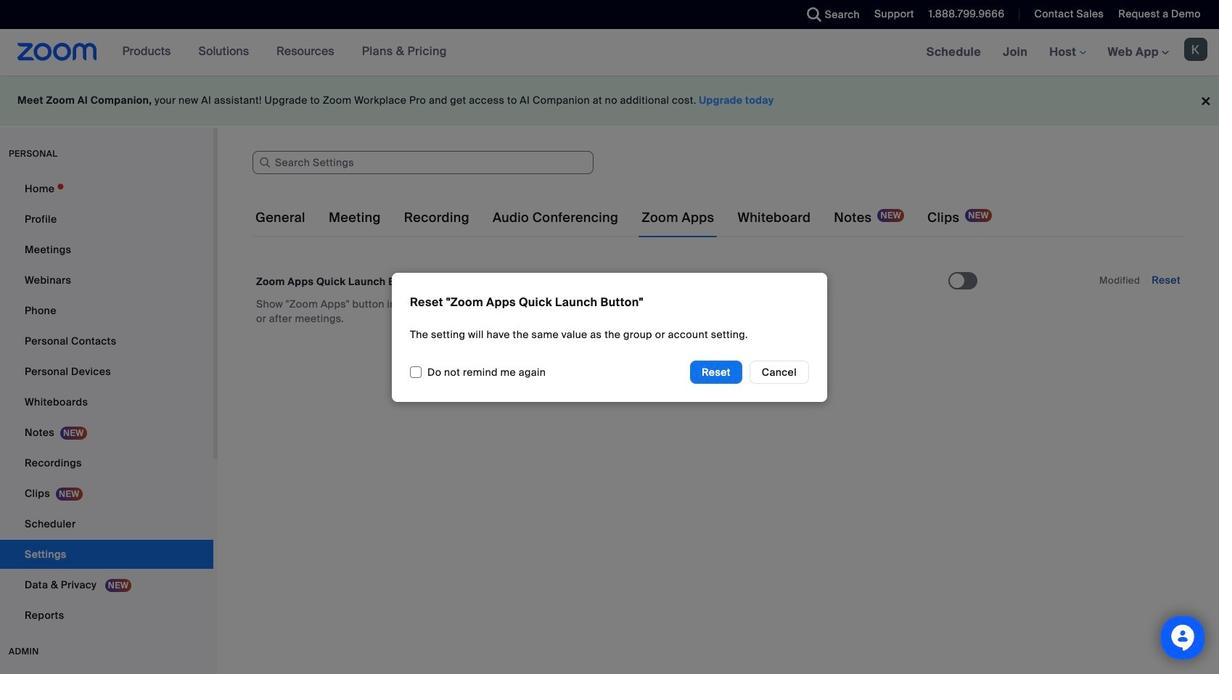 Task type: describe. For each thing, give the bounding box(es) containing it.
meetings navigation
[[916, 29, 1220, 76]]



Task type: vqa. For each thing, say whether or not it's contained in the screenshot.
dialog
yes



Task type: locate. For each thing, give the bounding box(es) containing it.
tabs of my account settings page tab list
[[253, 197, 995, 238]]

personal menu menu
[[0, 174, 213, 632]]

banner
[[0, 29, 1220, 76]]

product information navigation
[[112, 29, 458, 76]]

footer
[[0, 76, 1220, 126]]

dialog
[[0, 0, 1220, 675]]

Search Settings text field
[[253, 151, 594, 174]]



